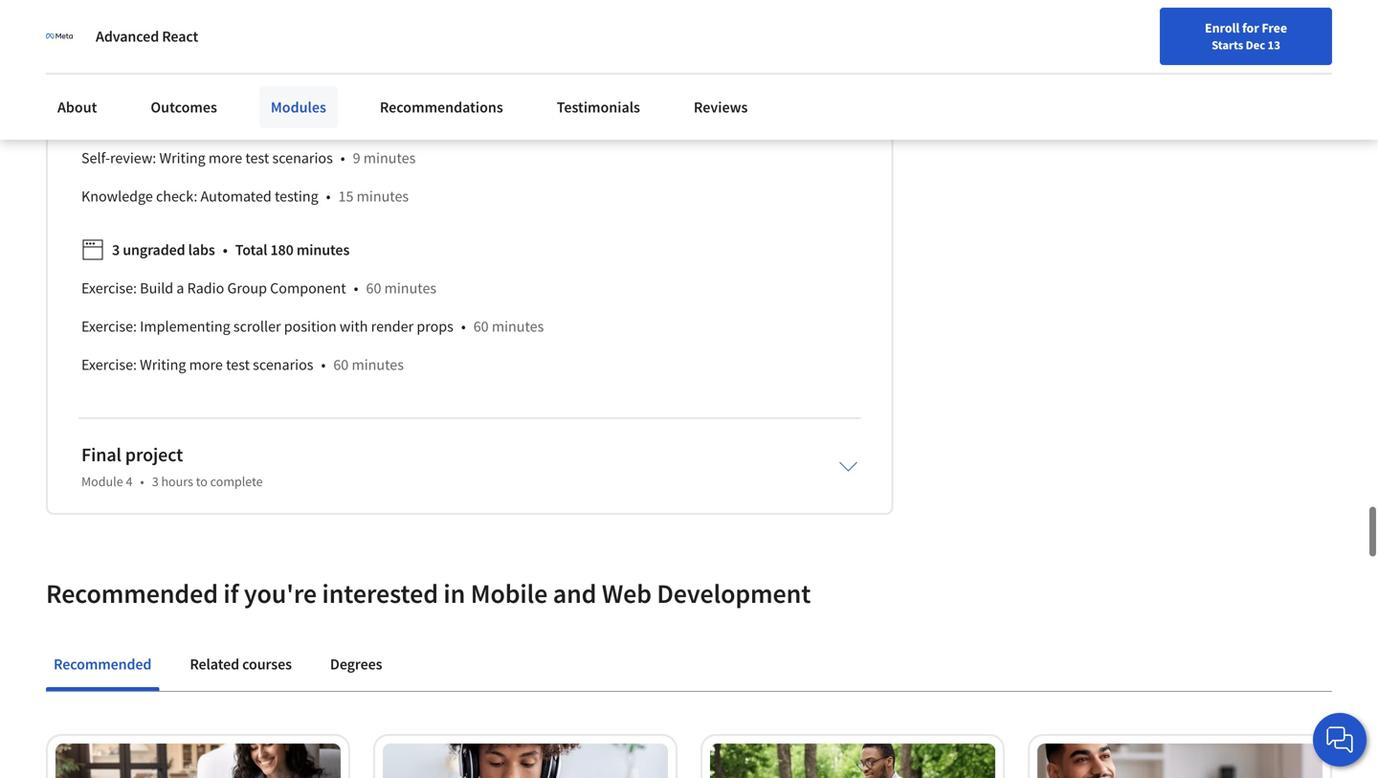 Task type: locate. For each thing, give the bounding box(es) containing it.
0 vertical spatial review:
[[110, 72, 156, 91]]

15 right testing
[[338, 187, 354, 206]]

scenarios down exercise: implementing scroller position with render props • 60 minutes
[[253, 355, 313, 374]]

behavior
[[254, 110, 311, 129]]

1 vertical spatial self-
[[81, 149, 110, 168]]

knowledge for knowledge check: reusing behavior • 15 minutes
[[81, 110, 153, 129]]

reviews
[[694, 98, 748, 117]]

3
[[112, 240, 120, 260], [152, 473, 159, 490]]

knowledge right meta image
[[81, 34, 153, 53]]

1 vertical spatial check:
[[156, 110, 197, 129]]

knowledge up ungraded
[[81, 187, 153, 206]]

test
[[245, 149, 269, 168], [226, 355, 250, 374]]

self-review: writing more test scenarios • 9 minutes
[[81, 149, 416, 168]]

9
[[493, 72, 500, 91], [353, 149, 360, 168]]

writing down outcomes
[[159, 149, 205, 168]]

0 vertical spatial self-
[[81, 72, 110, 91]]

position
[[303, 72, 356, 91], [284, 317, 337, 336]]

1 horizontal spatial 60
[[366, 279, 381, 298]]

1 vertical spatial test
[[226, 355, 250, 374]]

knowledge check: jsx
[[81, 34, 224, 53]]

0 vertical spatial knowledge
[[81, 34, 153, 53]]

you're
[[244, 577, 317, 610]]

check: up 3 ungraded labs
[[156, 187, 197, 206]]

scenarios
[[272, 149, 333, 168], [253, 355, 313, 374]]

position up modules
[[303, 72, 356, 91]]

•
[[481, 72, 485, 91], [319, 110, 323, 129], [340, 149, 345, 168], [326, 187, 331, 206], [223, 240, 228, 260], [354, 279, 358, 298], [461, 317, 466, 336], [321, 355, 326, 374], [140, 473, 144, 490]]

courses
[[242, 655, 292, 674]]

testing
[[275, 187, 318, 206]]

recommended
[[46, 577, 218, 610], [54, 655, 152, 674]]

0 vertical spatial check:
[[156, 34, 197, 53]]

if
[[223, 577, 239, 610]]

3 left ungraded
[[112, 240, 120, 260]]

more
[[209, 149, 242, 168], [189, 355, 223, 374]]

review:
[[110, 72, 156, 91], [110, 149, 156, 168]]

more down reusing
[[209, 149, 242, 168]]

self- for self-review: writing more test scenarios
[[81, 149, 110, 168]]

1 knowledge from the top
[[81, 34, 153, 53]]

recommended inside button
[[54, 655, 152, 674]]

scroller up modules
[[253, 72, 300, 91]]

props
[[436, 72, 473, 91], [417, 317, 453, 336]]

group
[[227, 279, 267, 298]]

exercise: build a radio group component • 60 minutes
[[81, 279, 436, 298]]

0 vertical spatial scenarios
[[272, 149, 333, 168]]

self- up about
[[81, 72, 110, 91]]

2 vertical spatial knowledge
[[81, 187, 153, 206]]

1 vertical spatial 60
[[473, 317, 489, 336]]

check: left "jsx"
[[156, 34, 197, 53]]

1 vertical spatial position
[[284, 317, 337, 336]]

1 vertical spatial knowledge
[[81, 110, 153, 129]]

1 vertical spatial with
[[340, 317, 368, 336]]

recommendations
[[380, 98, 503, 117]]

1 vertical spatial implementing
[[140, 317, 230, 336]]

1 exercise: from the top
[[81, 279, 137, 298]]

menu item
[[1012, 19, 1135, 81]]

exercise: for exercise: implementing scroller position with render props
[[81, 317, 137, 336]]

check:
[[156, 34, 197, 53], [156, 110, 197, 129], [156, 187, 197, 206]]

3 left hours
[[152, 473, 159, 490]]

related courses button
[[182, 641, 299, 687]]

2 check: from the top
[[156, 110, 197, 129]]

0 vertical spatial 3
[[112, 240, 120, 260]]

implementing
[[159, 72, 250, 91], [140, 317, 230, 336]]

knowledge check: automated testing • 15 minutes
[[81, 187, 409, 206]]

3 exercise: from the top
[[81, 355, 137, 374]]

3 knowledge from the top
[[81, 187, 153, 206]]

for
[[1242, 19, 1259, 36]]

1 vertical spatial recommended
[[54, 655, 152, 674]]

0 vertical spatial recommended
[[46, 577, 218, 610]]

review: for implementing
[[110, 72, 156, 91]]

dec
[[1246, 37, 1265, 53]]

hours
[[161, 473, 193, 490]]

2 review: from the top
[[110, 149, 156, 168]]

2 vertical spatial 60
[[333, 355, 349, 374]]

0 vertical spatial exercise:
[[81, 279, 137, 298]]

0 vertical spatial 60
[[366, 279, 381, 298]]

with
[[359, 72, 387, 91], [340, 317, 368, 336]]

testimonials
[[557, 98, 640, 117]]

scenarios up testing
[[272, 149, 333, 168]]

exercise: for exercise: writing more test scenarios
[[81, 355, 137, 374]]

knowledge for knowledge check: jsx
[[81, 34, 153, 53]]

knowledge
[[81, 34, 153, 53], [81, 110, 153, 129], [81, 187, 153, 206]]

implementing down a
[[140, 317, 230, 336]]

exercise: implementing scroller position with render props • 60 minutes
[[81, 317, 544, 336]]

a
[[176, 279, 184, 298]]

more down the radio
[[189, 355, 223, 374]]

review: down knowledge check: jsx
[[110, 72, 156, 91]]

2 vertical spatial exercise:
[[81, 355, 137, 374]]

react
[[162, 27, 198, 46]]

2 knowledge from the top
[[81, 110, 153, 129]]

minutes
[[504, 72, 556, 91], [349, 110, 401, 129], [363, 149, 416, 168], [357, 187, 409, 206], [297, 240, 350, 260], [384, 279, 436, 298], [492, 317, 544, 336], [352, 355, 404, 374]]

1 vertical spatial 9
[[353, 149, 360, 168]]

scroller down exercise: build a radio group component • 60 minutes
[[233, 317, 281, 336]]

exercise: for exercise: build a radio group component
[[81, 279, 137, 298]]

position down component
[[284, 317, 337, 336]]

1 self- from the top
[[81, 72, 110, 91]]

2 self- from the top
[[81, 149, 110, 168]]

1 check: from the top
[[156, 34, 197, 53]]

test down the group
[[226, 355, 250, 374]]

free
[[1262, 19, 1287, 36]]

1 horizontal spatial 9
[[493, 72, 500, 91]]

0 vertical spatial props
[[436, 72, 473, 91]]

1 vertical spatial 3
[[152, 473, 159, 490]]

render
[[390, 72, 433, 91], [371, 317, 414, 336]]

knowledge check: reusing behavior • 15 minutes
[[81, 110, 401, 129]]

development
[[657, 577, 811, 610]]

with up the recommendations
[[359, 72, 387, 91]]

web
[[602, 577, 652, 610]]

60
[[366, 279, 381, 298], [473, 317, 489, 336], [333, 355, 349, 374]]

0 horizontal spatial 9
[[353, 149, 360, 168]]

with down component
[[340, 317, 368, 336]]

1 vertical spatial review:
[[110, 149, 156, 168]]

15 right modules
[[331, 110, 346, 129]]

check: left reusing
[[156, 110, 197, 129]]

exercise:
[[81, 279, 137, 298], [81, 317, 137, 336], [81, 355, 137, 374]]

0 vertical spatial 9
[[493, 72, 500, 91]]

1 vertical spatial exercise:
[[81, 317, 137, 336]]

9 down self-review: implementing scroller position with render props • 9 minutes
[[353, 149, 360, 168]]

self- down about
[[81, 149, 110, 168]]

starts
[[1212, 37, 1243, 53]]

1 vertical spatial more
[[189, 355, 223, 374]]

scroller
[[253, 72, 300, 91], [233, 317, 281, 336]]

15
[[331, 110, 346, 129], [338, 187, 354, 206]]

exercise: up final in the bottom left of the page
[[81, 355, 137, 374]]

3 check: from the top
[[156, 187, 197, 206]]

1 vertical spatial 15
[[338, 187, 354, 206]]

exercise: left build
[[81, 279, 137, 298]]

component
[[270, 279, 346, 298]]

knowledge down the 'advanced'
[[81, 110, 153, 129]]

writing down build
[[140, 355, 186, 374]]

0 horizontal spatial 3
[[112, 240, 120, 260]]

total
[[235, 240, 267, 260]]

test up knowledge check: automated testing • 15 minutes
[[245, 149, 269, 168]]

2 vertical spatial check:
[[156, 187, 197, 206]]

9 up the recommendations
[[493, 72, 500, 91]]

about link
[[46, 86, 109, 128]]

1 review: from the top
[[110, 72, 156, 91]]

writing
[[159, 149, 205, 168], [140, 355, 186, 374]]

15 for testing
[[338, 187, 354, 206]]

1 horizontal spatial 3
[[152, 473, 159, 490]]

exercise: down ungraded
[[81, 317, 137, 336]]

reviews link
[[682, 86, 759, 128]]

0 vertical spatial test
[[245, 149, 269, 168]]

enroll for free starts dec 13
[[1205, 19, 1287, 53]]

review: down outcomes link
[[110, 149, 156, 168]]

1 vertical spatial render
[[371, 317, 414, 336]]

implementing up outcomes
[[159, 72, 250, 91]]

3 inside hide info about module content region
[[112, 240, 120, 260]]

2 exercise: from the top
[[81, 317, 137, 336]]

0 vertical spatial 15
[[331, 110, 346, 129]]

related courses
[[190, 655, 292, 674]]

self-
[[81, 72, 110, 91], [81, 149, 110, 168]]

recommended for recommended if you're interested in mobile and web development
[[46, 577, 218, 610]]

final project module 4 • 3 hours to complete
[[81, 443, 263, 490]]

outcomes
[[151, 98, 217, 117]]

coursera image
[[23, 16, 145, 46]]



Task type: vqa. For each thing, say whether or not it's contained in the screenshot.
Marketing professional in front of whiteboard brainstorming with team "image"
no



Task type: describe. For each thing, give the bounding box(es) containing it.
180
[[270, 240, 294, 260]]

jsx
[[201, 34, 224, 53]]

• total 180 minutes
[[223, 240, 350, 260]]

and
[[553, 577, 597, 610]]

13
[[1268, 37, 1280, 53]]

2 horizontal spatial 60
[[473, 317, 489, 336]]

advanced
[[96, 27, 159, 46]]

mobile
[[471, 577, 548, 610]]

show notifications image
[[1156, 24, 1178, 47]]

modules link
[[259, 86, 338, 128]]

in
[[443, 577, 465, 610]]

15 for behavior
[[331, 110, 346, 129]]

0 vertical spatial writing
[[159, 149, 205, 168]]

0 vertical spatial render
[[390, 72, 433, 91]]

advanced react
[[96, 27, 198, 46]]

automated
[[201, 187, 272, 206]]

recommended if you're interested in mobile and web development
[[46, 577, 811, 610]]

0 horizontal spatial 60
[[333, 355, 349, 374]]

degrees
[[330, 655, 382, 674]]

related
[[190, 655, 239, 674]]

chat with us image
[[1324, 724, 1355, 755]]

radio
[[187, 279, 224, 298]]

recommended button
[[46, 641, 159, 687]]

check: for reusing
[[156, 110, 197, 129]]

0 vertical spatial implementing
[[159, 72, 250, 91]]

degrees button
[[322, 641, 390, 687]]

1 vertical spatial scroller
[[233, 317, 281, 336]]

3 inside "final project module 4 • 3 hours to complete"
[[152, 473, 159, 490]]

reusing
[[201, 110, 251, 129]]

1 vertical spatial writing
[[140, 355, 186, 374]]

1 vertical spatial props
[[417, 317, 453, 336]]

0 vertical spatial with
[[359, 72, 387, 91]]

recommendations link
[[368, 86, 515, 128]]

review: for writing
[[110, 149, 156, 168]]

build
[[140, 279, 173, 298]]

enroll
[[1205, 19, 1240, 36]]

0 vertical spatial more
[[209, 149, 242, 168]]

recommended for recommended
[[54, 655, 152, 674]]

final
[[81, 443, 121, 467]]

about
[[57, 98, 97, 117]]

outcomes link
[[139, 86, 229, 128]]

complete
[[210, 473, 263, 490]]

labs
[[188, 240, 215, 260]]

meta image
[[46, 23, 73, 50]]

self-review: implementing scroller position with render props • 9 minutes
[[81, 72, 556, 91]]

project
[[125, 443, 183, 467]]

exercise: writing more test scenarios • 60 minutes
[[81, 355, 404, 374]]

check: for automated
[[156, 187, 197, 206]]

to
[[196, 473, 208, 490]]

check: for jsx
[[156, 34, 197, 53]]

1 vertical spatial scenarios
[[253, 355, 313, 374]]

modules
[[271, 98, 326, 117]]

self- for self-review: implementing scroller position with render props
[[81, 72, 110, 91]]

hide info about module content region
[[81, 0, 858, 392]]

4
[[126, 473, 132, 490]]

knowledge for knowledge check: automated testing • 15 minutes
[[81, 187, 153, 206]]

3 ungraded labs
[[112, 240, 215, 260]]

0 vertical spatial position
[[303, 72, 356, 91]]

testimonials link
[[545, 86, 652, 128]]

ungraded
[[123, 240, 185, 260]]

• inside "final project module 4 • 3 hours to complete"
[[140, 473, 144, 490]]

module
[[81, 473, 123, 490]]

recommendation tabs tab list
[[46, 641, 1332, 691]]

0 vertical spatial scroller
[[253, 72, 300, 91]]

interested
[[322, 577, 438, 610]]



